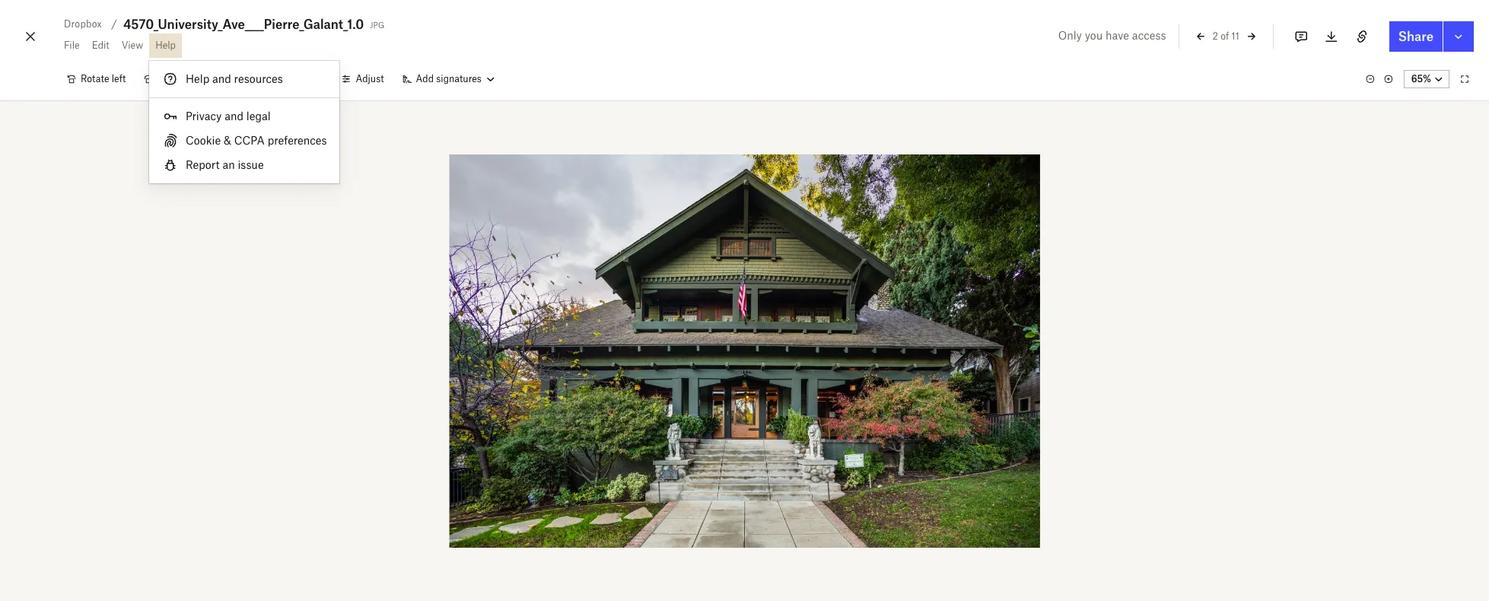 Task type: describe. For each thing, give the bounding box(es) containing it.
privacy and legal link
[[149, 104, 339, 129]]

adjust
[[356, 73, 384, 85]]

close image
[[21, 24, 40, 49]]

signatures
[[436, 73, 482, 85]]

share
[[1399, 29, 1434, 44]]

rotate left button
[[58, 67, 135, 91]]

you
[[1085, 29, 1103, 42]]

adjust button
[[333, 67, 393, 91]]

report
[[186, 158, 220, 171]]

edit
[[92, 40, 109, 51]]

left
[[112, 73, 126, 85]]

/
[[111, 18, 117, 30]]

preferences
[[268, 134, 327, 147]]

report an issue link
[[149, 153, 339, 177]]

dropbox
[[64, 18, 102, 30]]

edit button
[[86, 33, 115, 58]]

only you have access
[[1059, 29, 1167, 42]]

help and resources
[[186, 72, 283, 85]]

add
[[416, 73, 434, 85]]

cookie & ccpa preferences
[[186, 134, 327, 147]]

dropbox button
[[58, 15, 108, 33]]

and for help
[[212, 72, 231, 85]]

issue
[[238, 158, 264, 171]]

view
[[122, 40, 143, 51]]

file
[[64, 40, 80, 51]]

add signatures button
[[393, 67, 503, 91]]

11
[[1232, 30, 1240, 42]]

privacy and legal
[[186, 110, 271, 123]]

only
[[1059, 29, 1083, 42]]

ccpa
[[234, 134, 265, 147]]

65%
[[1412, 73, 1432, 85]]

an
[[223, 158, 235, 171]]

65% button
[[1405, 70, 1450, 88]]

and for privacy
[[225, 110, 244, 123]]



Task type: locate. For each thing, give the bounding box(es) containing it.
help for help
[[155, 40, 176, 51]]

file button
[[58, 33, 86, 58]]

help inside menu item
[[186, 72, 210, 85]]

rotate right
[[158, 73, 210, 85]]

/ 4570_university_ave____pierre_galant_1.0 jpg
[[111, 17, 385, 32]]

have
[[1106, 29, 1130, 42]]

rotate left
[[81, 73, 126, 85]]

and inside menu item
[[212, 72, 231, 85]]

help and resources menu item
[[149, 67, 339, 91]]

1 horizontal spatial rotate
[[158, 73, 186, 85]]

add signatures
[[416, 73, 482, 85]]

rotate for rotate left
[[81, 73, 109, 85]]

0 horizontal spatial help
[[155, 40, 176, 51]]

rotate left left
[[81, 73, 109, 85]]

rotate for rotate right
[[158, 73, 186, 85]]

access
[[1133, 29, 1167, 42]]

1 horizontal spatial help
[[186, 72, 210, 85]]

legal
[[247, 110, 271, 123]]

rotate right button
[[135, 67, 219, 91]]

cookie
[[186, 134, 221, 147]]

share button
[[1390, 21, 1444, 52]]

jpg
[[370, 18, 385, 30]]

privacy
[[186, 110, 222, 123]]

view button
[[115, 33, 149, 58]]

1 vertical spatial help
[[186, 72, 210, 85]]

&
[[224, 134, 231, 147]]

of
[[1221, 30, 1230, 42]]

0 vertical spatial and
[[212, 72, 231, 85]]

rotate left right
[[158, 73, 186, 85]]

help for help and resources
[[186, 72, 210, 85]]

cookie & ccpa preferences menu item
[[149, 129, 339, 153]]

right
[[189, 73, 210, 85]]

1 rotate from the left
[[81, 73, 109, 85]]

report an issue
[[186, 158, 264, 171]]

help inside popup button
[[155, 40, 176, 51]]

help right view
[[155, 40, 176, 51]]

2 of 11
[[1213, 30, 1240, 42]]

help up privacy
[[186, 72, 210, 85]]

0 horizontal spatial rotate
[[81, 73, 109, 85]]

and right right
[[212, 72, 231, 85]]

1 vertical spatial and
[[225, 110, 244, 123]]

2
[[1213, 30, 1219, 42]]

and left legal on the left of the page
[[225, 110, 244, 123]]

2 rotate from the left
[[158, 73, 186, 85]]

rotate
[[81, 73, 109, 85], [158, 73, 186, 85]]

and
[[212, 72, 231, 85], [225, 110, 244, 123]]

0 vertical spatial help
[[155, 40, 176, 51]]

help
[[155, 40, 176, 51], [186, 72, 210, 85]]

4570_university_ave____pierre_galant_1.0
[[123, 17, 364, 32]]

resources
[[234, 72, 283, 85]]

help button
[[149, 33, 182, 58]]



Task type: vqa. For each thing, say whether or not it's contained in the screenshot.
have
yes



